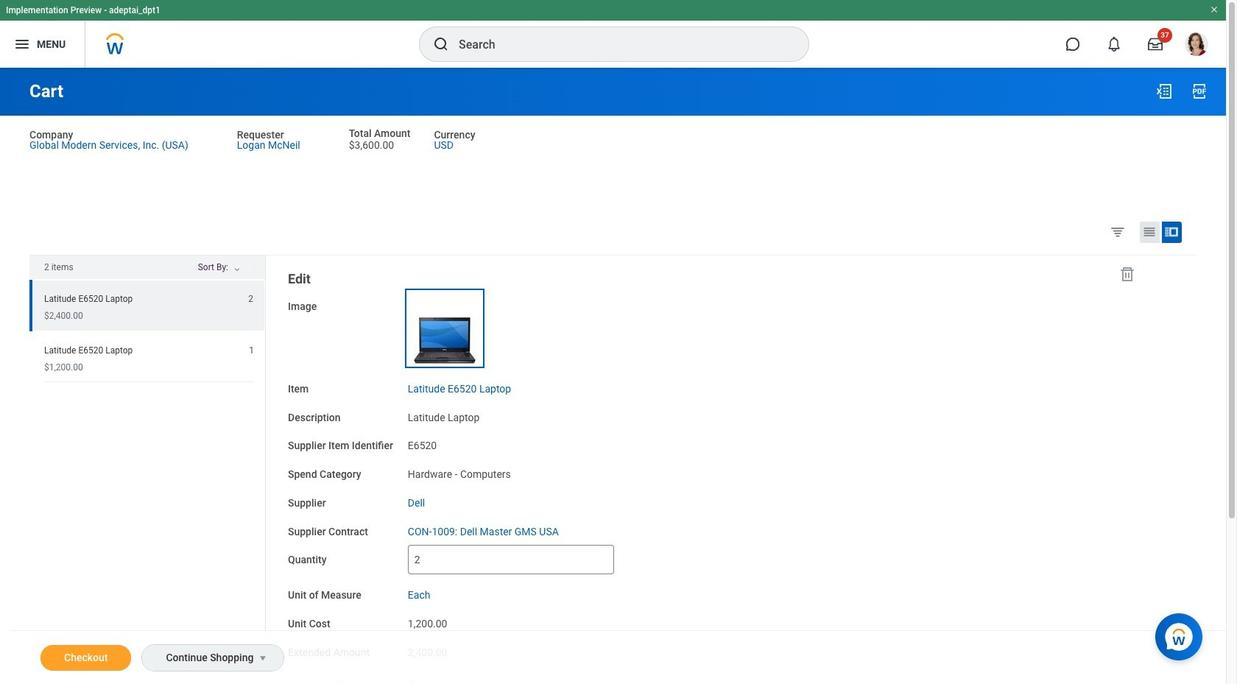 Task type: locate. For each thing, give the bounding box(es) containing it.
region
[[29, 256, 266, 684]]

toggle to list detail view image
[[1165, 225, 1179, 239]]

main content
[[0, 68, 1227, 684]]

banner
[[0, 0, 1227, 68]]

option group
[[1107, 221, 1193, 246]]

view printable version (pdf) image
[[1191, 83, 1209, 100]]

search image
[[432, 35, 450, 53]]

e6520.jpg image
[[408, 292, 482, 365]]

arrow down image
[[246, 264, 264, 273]]

notifications large image
[[1107, 37, 1122, 52]]

None text field
[[408, 545, 614, 575]]

navigation pane region
[[266, 256, 1155, 684]]

inbox large image
[[1148, 37, 1163, 52]]

toggle to grid view image
[[1143, 225, 1157, 239]]



Task type: describe. For each thing, give the bounding box(es) containing it.
export to excel image
[[1156, 83, 1174, 100]]

Search Workday  search field
[[459, 28, 779, 60]]

caret down image
[[254, 653, 272, 664]]

Toggle to Grid view radio
[[1140, 222, 1160, 243]]

close environment banner image
[[1210, 5, 1219, 14]]

chevron down image
[[228, 267, 246, 277]]

hardware - computers element
[[408, 466, 511, 480]]

justify image
[[13, 35, 31, 53]]

Toggle to List Detail view radio
[[1162, 222, 1182, 243]]

delete image
[[1119, 265, 1137, 283]]

profile logan mcneil image
[[1185, 32, 1209, 59]]

select to filter grid data image
[[1110, 224, 1126, 239]]

item list list box
[[29, 280, 265, 382]]

none text field inside the navigation pane region
[[408, 545, 614, 575]]



Task type: vqa. For each thing, say whether or not it's contained in the screenshot.
Cheryl
no



